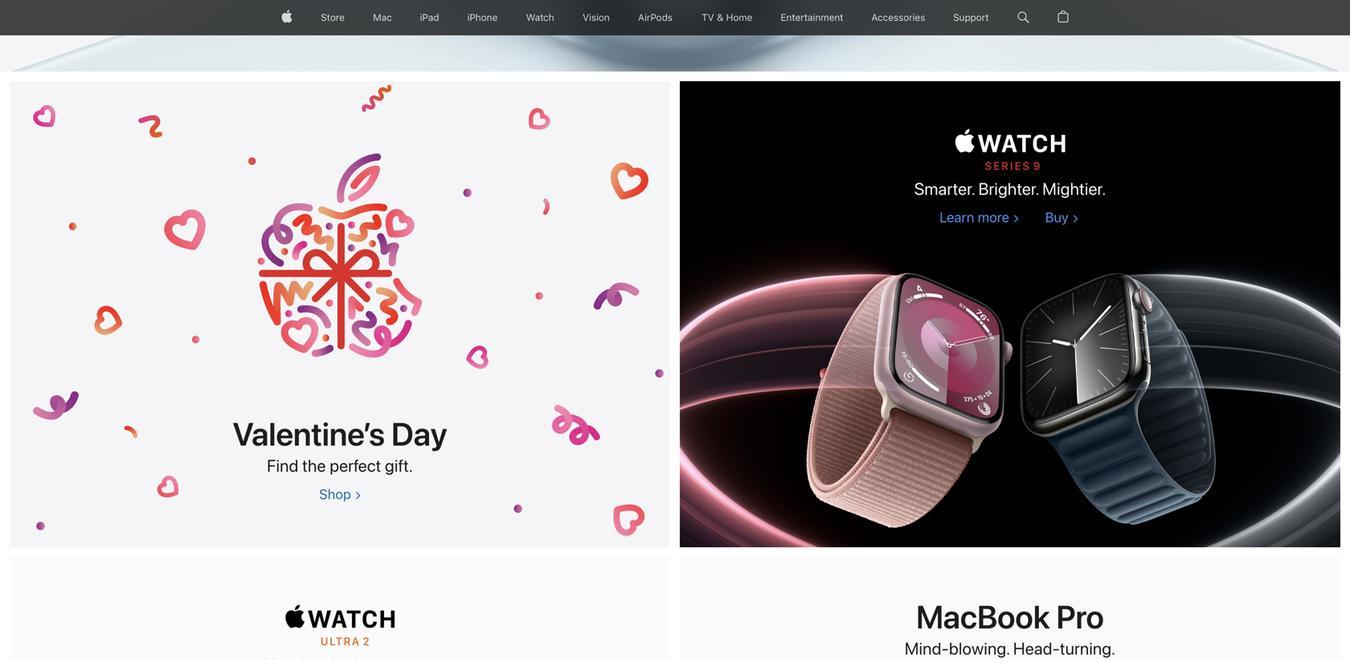Task type: locate. For each thing, give the bounding box(es) containing it.
entertainment image
[[782, 0, 843, 35]]

tv and home image
[[701, 0, 753, 35]]

support image
[[954, 0, 989, 35]]

more
[[978, 209, 1009, 225]]

accessories image
[[872, 0, 926, 35]]

shop
[[319, 486, 351, 502]]

learn
[[940, 209, 974, 225]]

learn more link
[[940, 209, 1019, 225]]



Task type: vqa. For each thing, say whether or not it's contained in the screenshot.
Learn
yes



Task type: describe. For each thing, give the bounding box(es) containing it.
shop link
[[319, 486, 361, 502]]

vision image
[[583, 0, 610, 35]]

store image
[[321, 0, 345, 35]]

apple image
[[281, 0, 293, 35]]

ipad image
[[420, 0, 439, 35]]

learn more
[[940, 209, 1009, 225]]

buy link
[[1045, 209, 1079, 225]]

iphone image
[[467, 0, 498, 35]]

buy
[[1045, 209, 1069, 225]]

watch image
[[526, 0, 554, 35]]

mac image
[[373, 0, 392, 35]]

airpods image
[[638, 0, 673, 35]]



